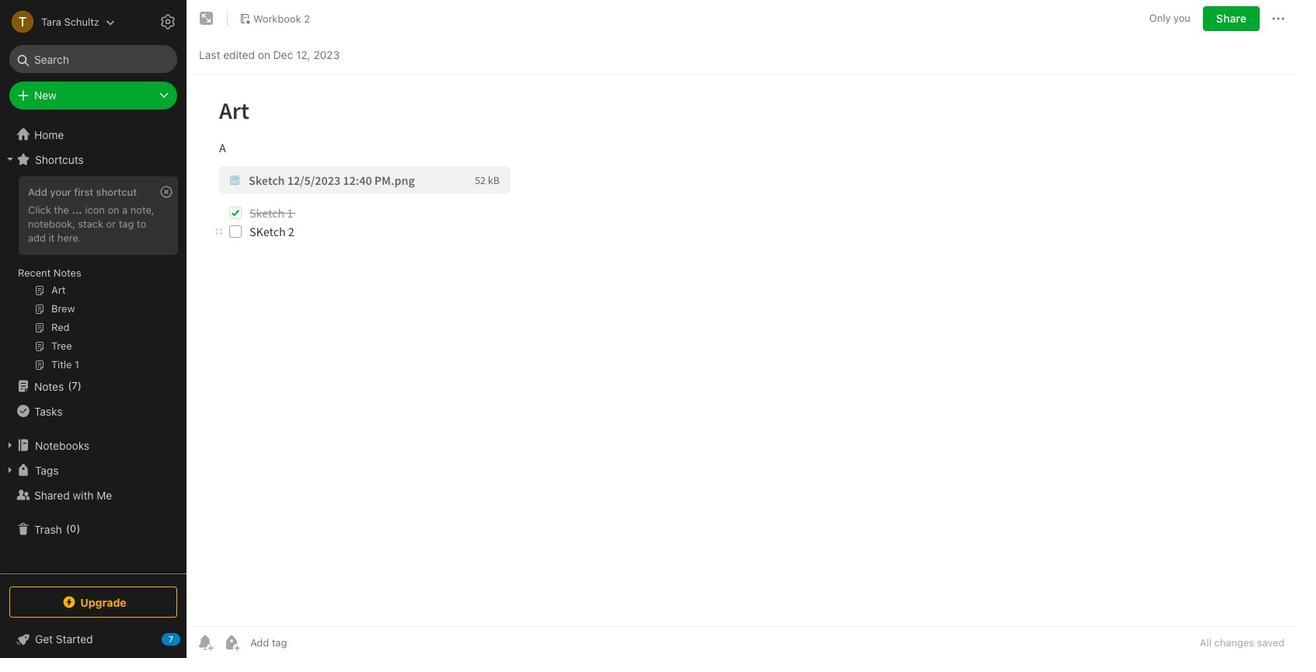 Task type: describe. For each thing, give the bounding box(es) containing it.
note,
[[130, 204, 154, 216]]

12,
[[296, 48, 311, 61]]

tag
[[119, 218, 134, 230]]

recent
[[18, 267, 51, 279]]

shared with me link
[[0, 483, 186, 508]]

workbook
[[253, 12, 301, 25]]

shortcuts button
[[0, 147, 186, 172]]

share
[[1217, 12, 1247, 25]]

new button
[[9, 82, 177, 110]]

7 inside notes ( 7 )
[[72, 380, 78, 392]]

group containing add your first shortcut
[[0, 172, 186, 380]]

edited
[[223, 48, 255, 61]]

notebooks link
[[0, 433, 186, 458]]

notes ( 7 )
[[34, 380, 82, 393]]

tasks
[[34, 405, 63, 418]]

click the ...
[[28, 204, 82, 216]]

a
[[122, 204, 128, 216]]

2023
[[313, 48, 340, 61]]

upgrade
[[80, 596, 127, 609]]

you
[[1174, 12, 1191, 24]]

More actions field
[[1270, 6, 1288, 31]]

here.
[[57, 232, 81, 244]]

Note Editor text field
[[187, 75, 1298, 627]]

your
[[50, 186, 71, 198]]

on inside note window element
[[258, 48, 270, 61]]

tasks button
[[0, 399, 186, 424]]

to
[[137, 218, 146, 230]]

first
[[74, 186, 93, 198]]

note window element
[[187, 0, 1298, 659]]

icon
[[85, 204, 105, 216]]

) for notes
[[78, 380, 82, 392]]

shared
[[34, 489, 70, 502]]

stack
[[78, 218, 103, 230]]

tree containing home
[[0, 122, 187, 573]]

add a reminder image
[[196, 634, 215, 652]]

home
[[34, 128, 64, 141]]

tags
[[35, 464, 59, 477]]

recent notes
[[18, 267, 81, 279]]

( for trash
[[66, 523, 70, 535]]

notes inside notes ( 7 )
[[34, 380, 64, 393]]

last edited on dec 12, 2023
[[199, 48, 340, 61]]

workbook 2 button
[[234, 8, 315, 30]]

Help and Learning task checklist field
[[0, 627, 187, 652]]

expand notebooks image
[[4, 439, 16, 452]]

add
[[28, 186, 47, 198]]

saved
[[1258, 637, 1285, 649]]

only you
[[1150, 12, 1191, 24]]



Task type: vqa. For each thing, say whether or not it's contained in the screenshot.
1st Do from the right
no



Task type: locate. For each thing, give the bounding box(es) containing it.
trash ( 0 )
[[34, 523, 80, 536]]

notebooks
[[35, 439, 89, 452]]

7 up tasks button
[[72, 380, 78, 392]]

1 vertical spatial 7
[[169, 634, 174, 645]]

tara schultz
[[41, 15, 99, 28]]

dec
[[273, 48, 293, 61]]

notebook,
[[28, 218, 75, 230]]

expand tags image
[[4, 464, 16, 477]]

0
[[70, 523, 76, 535]]

add
[[28, 232, 46, 244]]

the
[[54, 204, 69, 216]]

) right 'trash'
[[76, 523, 80, 535]]

7 left click to collapse image
[[169, 634, 174, 645]]

get
[[35, 633, 53, 646]]

with
[[73, 489, 94, 502]]

started
[[56, 633, 93, 646]]

1 vertical spatial on
[[108, 204, 119, 216]]

settings image
[[159, 12, 177, 31]]

on inside icon on a note, notebook, stack or tag to add it here.
[[108, 204, 119, 216]]

0 vertical spatial )
[[78, 380, 82, 392]]

)
[[78, 380, 82, 392], [76, 523, 80, 535]]

me
[[97, 489, 112, 502]]

it
[[49, 232, 55, 244]]

) for trash
[[76, 523, 80, 535]]

shortcuts
[[35, 153, 84, 166]]

1 vertical spatial )
[[76, 523, 80, 535]]

on
[[258, 48, 270, 61], [108, 204, 119, 216]]

tree
[[0, 122, 187, 573]]

share button
[[1203, 6, 1260, 31]]

2
[[304, 12, 310, 25]]

1 vertical spatial notes
[[34, 380, 64, 393]]

workbook 2
[[253, 12, 310, 25]]

add tag image
[[222, 634, 241, 652]]

( right 'trash'
[[66, 523, 70, 535]]

7
[[72, 380, 78, 392], [169, 634, 174, 645]]

Account field
[[0, 6, 115, 37]]

) up tasks button
[[78, 380, 82, 392]]

notes inside group
[[54, 267, 81, 279]]

home link
[[0, 122, 187, 147]]

or
[[106, 218, 116, 230]]

last
[[199, 48, 220, 61]]

add your first shortcut
[[28, 186, 137, 198]]

(
[[68, 380, 72, 392], [66, 523, 70, 535]]

0 vertical spatial 7
[[72, 380, 78, 392]]

7 inside help and learning task checklist field
[[169, 634, 174, 645]]

all
[[1200, 637, 1212, 649]]

trash
[[34, 523, 62, 536]]

( for notes
[[68, 380, 72, 392]]

1 horizontal spatial on
[[258, 48, 270, 61]]

0 horizontal spatial on
[[108, 204, 119, 216]]

0 vertical spatial notes
[[54, 267, 81, 279]]

...
[[72, 204, 82, 216]]

( inside trash ( 0 )
[[66, 523, 70, 535]]

more actions image
[[1270, 9, 1288, 28]]

all changes saved
[[1200, 637, 1285, 649]]

notes right recent
[[54, 267, 81, 279]]

group
[[0, 172, 186, 380]]

on left the dec
[[258, 48, 270, 61]]

notes
[[54, 267, 81, 279], [34, 380, 64, 393]]

get started
[[35, 633, 93, 646]]

1 vertical spatial (
[[66, 523, 70, 535]]

on left "a"
[[108, 204, 119, 216]]

new
[[34, 89, 57, 102]]

shared with me
[[34, 489, 112, 502]]

( inside notes ( 7 )
[[68, 380, 72, 392]]

changes
[[1215, 637, 1255, 649]]

0 horizontal spatial 7
[[72, 380, 78, 392]]

tara
[[41, 15, 61, 28]]

click
[[28, 204, 51, 216]]

tags button
[[0, 458, 186, 483]]

Search text field
[[20, 45, 166, 73]]

only
[[1150, 12, 1171, 24]]

schultz
[[64, 15, 99, 28]]

) inside notes ( 7 )
[[78, 380, 82, 392]]

) inside trash ( 0 )
[[76, 523, 80, 535]]

( up tasks button
[[68, 380, 72, 392]]

upgrade button
[[9, 587, 177, 618]]

click to collapse image
[[181, 630, 192, 648]]

shortcut
[[96, 186, 137, 198]]

1 horizontal spatial 7
[[169, 634, 174, 645]]

None search field
[[20, 45, 166, 73]]

Add tag field
[[249, 636, 365, 650]]

0 vertical spatial on
[[258, 48, 270, 61]]

0 vertical spatial (
[[68, 380, 72, 392]]

notes up tasks
[[34, 380, 64, 393]]

icon on a note, notebook, stack or tag to add it here.
[[28, 204, 154, 244]]

expand note image
[[197, 9, 216, 28]]



